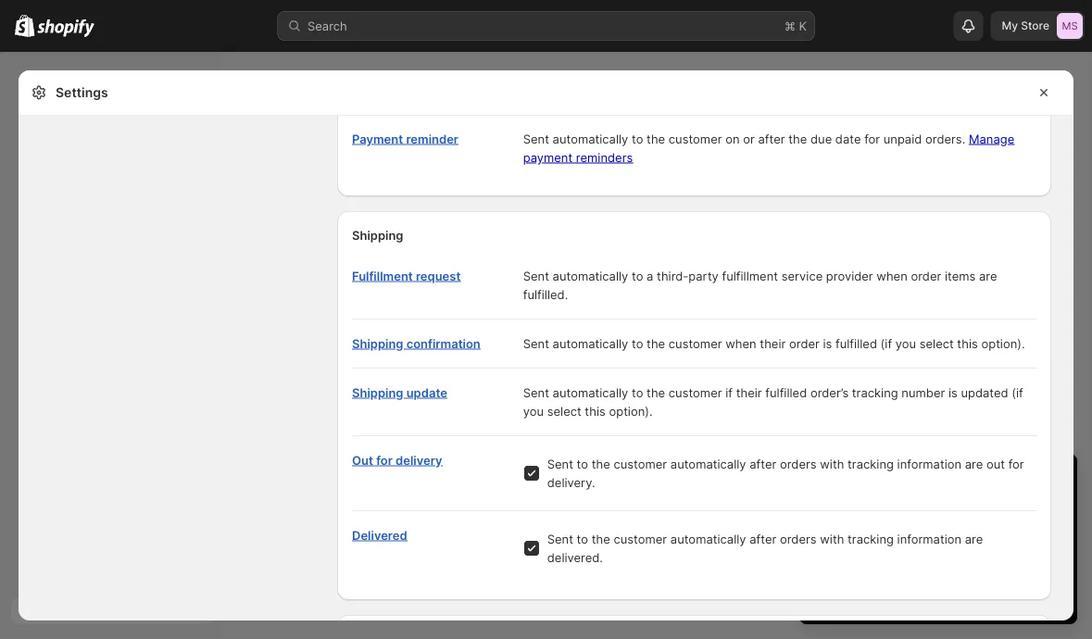 Task type: vqa. For each thing, say whether or not it's contained in the screenshot.
when to the bottom
yes



Task type: locate. For each thing, give the bounding box(es) containing it.
date
[[836, 132, 861, 146]]

1 horizontal spatial (if
[[1012, 385, 1024, 400]]

1 vertical spatial tracking
[[848, 457, 894, 471]]

3 up your
[[818, 470, 830, 493]]

automatically inside the sent automatically to a third-party fulfillment service provider when order items are fulfilled.
[[553, 269, 629, 283]]

order left items
[[911, 269, 942, 283]]

1 vertical spatial fulfilled
[[766, 385, 807, 400]]

after for delivered.
[[750, 532, 777, 546]]

after right or
[[758, 132, 785, 146]]

1 horizontal spatial plan
[[950, 586, 973, 600]]

1 horizontal spatial is
[[949, 385, 958, 400]]

delivered link
[[352, 528, 407, 543]]

is right number
[[949, 385, 958, 400]]

order
[[911, 269, 942, 283], [789, 336, 820, 351]]

0 vertical spatial 3
[[818, 470, 830, 493]]

after down sent automatically to the customer if their fulfilled order's tracking number is updated (if you select this option).
[[750, 457, 777, 471]]

is
[[823, 336, 832, 351], [949, 385, 958, 400]]

1 vertical spatial you
[[523, 404, 544, 418]]

information for sent to the customer automatically after orders with tracking information are out for delivery.
[[898, 457, 962, 471]]

information for sent to the customer automatically after orders with tracking information are delivered.
[[898, 532, 962, 546]]

october
[[921, 504, 969, 518]]

this up delivery.
[[585, 404, 606, 418]]

1 vertical spatial select
[[547, 404, 582, 418]]

1 vertical spatial with
[[820, 532, 845, 546]]

the inside sent to the customer automatically after orders with tracking information are delivered.
[[592, 532, 610, 546]]

0 horizontal spatial on
[[726, 132, 740, 146]]

settings
[[56, 85, 108, 101]]

0 horizontal spatial plan
[[867, 534, 891, 548]]

to inside 'sent to the customer automatically after orders with tracking information are out for delivery.'
[[577, 457, 588, 471]]

2 shipping from the top
[[352, 336, 404, 351]]

your inside dropdown button
[[936, 470, 975, 493]]

on right ends
[[903, 504, 918, 518]]

sent for sent automatically to the customer on or after the due date for unpaid orders.
[[523, 132, 549, 146]]

sent inside sent automatically to the customer if their fulfilled order's tracking number is updated (if you select this option).
[[523, 385, 549, 400]]

reminders
[[576, 150, 633, 164]]

1 vertical spatial order
[[789, 336, 820, 351]]

on
[[726, 132, 740, 146], [903, 504, 918, 518]]

customer inside sent automatically to the customer if their fulfilled order's tracking number is updated (if you select this option).
[[669, 385, 722, 400]]

shopify image
[[37, 19, 95, 37]]

plan
[[867, 534, 891, 548], [950, 586, 973, 600]]

1 horizontal spatial select
[[905, 586, 938, 600]]

1 vertical spatial shipping
[[352, 336, 404, 351]]

sent inside sent to the customer automatically after orders with tracking information are delivered.
[[547, 532, 574, 546]]

2 vertical spatial a
[[941, 586, 947, 600]]

2 vertical spatial your
[[938, 552, 963, 567]]

0 horizontal spatial 3
[[818, 470, 830, 493]]

1 with from the top
[[820, 457, 845, 471]]

third-
[[657, 269, 689, 283]]

sent automatically to the customer on or after the due date for unpaid orders.
[[523, 132, 969, 146]]

customer for if
[[669, 385, 722, 400]]

your left first
[[938, 552, 963, 567]]

for inside 'sent to the customer automatically after orders with tracking information are out for delivery.'
[[1009, 457, 1024, 471]]

select for select a plan to extend your shopify trial for just $1/month for your first 3 months.
[[818, 534, 854, 548]]

the inside sent automatically to the customer if their fulfilled order's tracking number is updated (if you select this option).
[[647, 385, 665, 400]]

0 horizontal spatial select
[[547, 404, 582, 418]]

sent for sent automatically to the customer when their order is fulfilled (if you select this option).
[[523, 336, 549, 351]]

select down select a plan to extend your shopify trial for just $1/month for your first 3 months.
[[905, 586, 938, 600]]

when right provider
[[877, 269, 908, 283]]

confirmation
[[407, 336, 481, 351]]

2 vertical spatial trial
[[1027, 534, 1049, 548]]

information down the 'october'
[[898, 532, 962, 546]]

tracking right 'order's'
[[852, 385, 899, 400]]

0 vertical spatial their
[[760, 336, 786, 351]]

2 horizontal spatial a
[[941, 586, 947, 600]]

1 vertical spatial their
[[736, 385, 762, 400]]

order inside the sent automatically to a third-party fulfillment service provider when order items are fulfilled.
[[911, 269, 942, 283]]

sent to the customer automatically after orders with tracking information are delivered.
[[547, 532, 983, 565]]

3 right first
[[992, 552, 1000, 567]]

0 horizontal spatial fulfilled
[[766, 385, 807, 400]]

on inside settings dialog
[[726, 132, 740, 146]]

0 horizontal spatial you
[[523, 404, 544, 418]]

0 vertical spatial on
[[726, 132, 740, 146]]

1 vertical spatial a
[[857, 534, 864, 548]]

1 horizontal spatial trial
[[980, 470, 1013, 493]]

their up sent automatically to the customer if their fulfilled order's tracking number is updated (if you select this option).
[[760, 336, 786, 351]]

manage payment reminders
[[523, 132, 1015, 164]]

sent inside 'sent to the customer automatically after orders with tracking information are out for delivery.'
[[547, 457, 574, 471]]

this inside sent automatically to the customer if their fulfilled order's tracking number is updated (if you select this option).
[[585, 404, 606, 418]]

your trial ends on october 20 .
[[818, 504, 991, 518]]

fulfillment
[[722, 269, 778, 283]]

plan inside select a plan to extend your shopify trial for just $1/month for your first 3 months.
[[867, 534, 891, 548]]

select for select a plan
[[905, 586, 938, 600]]

with inside 'sent to the customer automatically after orders with tracking information are out for delivery.'
[[820, 457, 845, 471]]

you inside sent automatically to the customer if their fulfilled order's tracking number is updated (if you select this option).
[[523, 404, 544, 418]]

1 vertical spatial 3
[[992, 552, 1000, 567]]

fulfilled.
[[523, 287, 568, 302]]

sent automatically to the customer if their fulfilled order's tracking number is updated (if you select this option).
[[523, 385, 1024, 418]]

plan down first
[[950, 586, 973, 600]]

tracking for sent to the customer automatically after orders with tracking information are out for delivery.
[[848, 457, 894, 471]]

sent
[[523, 132, 549, 146], [523, 269, 549, 283], [523, 336, 549, 351], [523, 385, 549, 400], [547, 457, 574, 471], [547, 532, 574, 546]]

select
[[818, 534, 854, 548], [905, 586, 938, 600]]

with inside sent to the customer automatically after orders with tracking information are delivered.
[[820, 532, 845, 546]]

0 vertical spatial a
[[647, 269, 654, 283]]

when up if
[[726, 336, 757, 351]]

trial up the "months."
[[1027, 534, 1049, 548]]

tracking inside 'sent to the customer automatically after orders with tracking information are out for delivery.'
[[848, 457, 894, 471]]

information inside sent to the customer automatically after orders with tracking information are delivered.
[[898, 532, 962, 546]]

1 horizontal spatial when
[[877, 269, 908, 283]]

a inside select a plan to extend your shopify trial for just $1/month for your first 3 months.
[[857, 534, 864, 548]]

trial right your
[[847, 504, 869, 518]]

shipping for shipping confirmation
[[352, 336, 404, 351]]

fulfilled up 'order's'
[[836, 336, 877, 351]]

information
[[898, 457, 962, 471], [898, 532, 962, 546]]

sent inside the sent automatically to a third-party fulfillment service provider when order items are fulfilled.
[[523, 269, 549, 283]]

their right if
[[736, 385, 762, 400]]

trial inside dropdown button
[[980, 470, 1013, 493]]

payment
[[523, 150, 573, 164]]

0 vertical spatial plan
[[867, 534, 891, 548]]

to inside sent to the customer automatically after orders with tracking information are delivered.
[[577, 532, 588, 546]]

tracking up ends
[[848, 457, 894, 471]]

1 vertical spatial this
[[585, 404, 606, 418]]

are inside the sent automatically to a third-party fulfillment service provider when order items are fulfilled.
[[979, 269, 998, 283]]

2 vertical spatial after
[[750, 532, 777, 546]]

1 orders from the top
[[780, 457, 817, 471]]

tracking
[[852, 385, 899, 400], [848, 457, 894, 471], [848, 532, 894, 546]]

orders for out
[[780, 457, 817, 471]]

automatically inside sent automatically to the customer if their fulfilled order's tracking number is updated (if you select this option).
[[553, 385, 629, 400]]

orders for delivered.
[[780, 532, 817, 546]]

0 vertical spatial when
[[877, 269, 908, 283]]

months.
[[1003, 552, 1049, 567]]

tracking up $1/month
[[848, 532, 894, 546]]

0 vertical spatial orders
[[780, 457, 817, 471]]

0 vertical spatial trial
[[980, 470, 1013, 493]]

0 vertical spatial fulfilled
[[836, 336, 877, 351]]

when
[[877, 269, 908, 283], [726, 336, 757, 351]]

0 horizontal spatial option).
[[609, 404, 653, 418]]

1 horizontal spatial order
[[911, 269, 942, 283]]

1 vertical spatial after
[[750, 457, 777, 471]]

(if
[[881, 336, 892, 351], [1012, 385, 1024, 400]]

1 horizontal spatial fulfilled
[[836, 336, 877, 351]]

payment
[[352, 132, 403, 146]]

1 vertical spatial are
[[965, 457, 983, 471]]

0 vertical spatial select
[[920, 336, 954, 351]]

1 vertical spatial trial
[[847, 504, 869, 518]]

0 vertical spatial (if
[[881, 336, 892, 351]]

information inside 'sent to the customer automatically after orders with tracking information are out for delivery.'
[[898, 457, 962, 471]]

dialog
[[1081, 70, 1092, 627]]

shipping left the update
[[352, 385, 404, 400]]

1 horizontal spatial on
[[903, 504, 918, 518]]

with for sent to the customer automatically after orders with tracking information are delivered.
[[820, 532, 845, 546]]

0 vertical spatial option).
[[982, 336, 1025, 351]]

the
[[647, 132, 665, 146], [789, 132, 807, 146], [647, 336, 665, 351], [647, 385, 665, 400], [592, 457, 610, 471], [592, 532, 610, 546]]

is up 'order's'
[[823, 336, 832, 351]]

shipping up fulfillment in the left of the page
[[352, 228, 404, 242]]

option).
[[982, 336, 1025, 351], [609, 404, 653, 418]]

1 vertical spatial on
[[903, 504, 918, 518]]

are left out
[[965, 457, 983, 471]]

0 horizontal spatial is
[[823, 336, 832, 351]]

select up just
[[818, 534, 854, 548]]

select a plan link
[[818, 580, 1059, 606]]

are inside sent to the customer automatically after orders with tracking information are delivered.
[[965, 532, 983, 546]]

1 horizontal spatial a
[[857, 534, 864, 548]]

service
[[782, 269, 823, 283]]

my store image
[[1057, 13, 1083, 39]]

to inside select a plan to extend your shopify trial for just $1/month for your first 3 months.
[[895, 534, 906, 548]]

this up updated on the right
[[958, 336, 978, 351]]

orders.
[[926, 132, 966, 146]]

with up just
[[820, 532, 845, 546]]

their for fulfilled
[[736, 385, 762, 400]]

automatically inside 'sent to the customer automatically after orders with tracking information are out for delivery.'
[[671, 457, 746, 471]]

after inside sent to the customer automatically after orders with tracking information are delivered.
[[750, 532, 777, 546]]

automatically
[[553, 132, 629, 146], [553, 269, 629, 283], [553, 336, 629, 351], [553, 385, 629, 400], [671, 457, 746, 471], [671, 532, 746, 546]]

after inside 'sent to the customer automatically after orders with tracking information are out for delivery.'
[[750, 457, 777, 471]]

2 with from the top
[[820, 532, 845, 546]]

order up 'order's'
[[789, 336, 820, 351]]

their
[[760, 336, 786, 351], [736, 385, 762, 400]]

customer
[[669, 132, 722, 146], [669, 336, 722, 351], [669, 385, 722, 400], [614, 457, 667, 471], [614, 532, 667, 546]]

1 horizontal spatial you
[[896, 336, 916, 351]]

tracking inside sent automatically to the customer if their fulfilled order's tracking number is updated (if you select this option).
[[852, 385, 899, 400]]

1 shipping from the top
[[352, 228, 404, 242]]

automatically for sent automatically to the customer if their fulfilled order's tracking number is updated (if you select this option).
[[553, 385, 629, 400]]

1 vertical spatial when
[[726, 336, 757, 351]]

0 horizontal spatial select
[[818, 534, 854, 548]]

fulfilled left 'order's'
[[766, 385, 807, 400]]

0 vertical spatial your
[[936, 470, 975, 493]]

0 vertical spatial with
[[820, 457, 845, 471]]

3 days left in your trial button
[[800, 454, 1078, 493]]

1 horizontal spatial 3
[[992, 552, 1000, 567]]

0 horizontal spatial a
[[647, 269, 654, 283]]

on left or
[[726, 132, 740, 146]]

a down select a plan to extend your shopify trial for just $1/month for your first 3 months.
[[941, 586, 947, 600]]

1 vertical spatial is
[[949, 385, 958, 400]]

a
[[647, 269, 654, 283], [857, 534, 864, 548], [941, 586, 947, 600]]

after
[[758, 132, 785, 146], [750, 457, 777, 471], [750, 532, 777, 546]]

select up number
[[920, 336, 954, 351]]

1 horizontal spatial this
[[958, 336, 978, 351]]

orders down 'sent to the customer automatically after orders with tracking information are out for delivery.'
[[780, 532, 817, 546]]

3
[[818, 470, 830, 493], [992, 552, 1000, 567]]

select up delivery.
[[547, 404, 582, 418]]

with
[[820, 457, 845, 471], [820, 532, 845, 546]]

⌘ k
[[785, 19, 807, 33]]

a left third-
[[647, 269, 654, 283]]

a up just
[[857, 534, 864, 548]]

$1/month
[[861, 552, 915, 567]]

1 vertical spatial select
[[905, 586, 938, 600]]

1 vertical spatial option).
[[609, 404, 653, 418]]

orders left days
[[780, 457, 817, 471]]

1 vertical spatial plan
[[950, 586, 973, 600]]

to
[[632, 132, 643, 146], [632, 269, 643, 283], [632, 336, 643, 351], [632, 385, 643, 400], [577, 457, 588, 471], [577, 532, 588, 546], [895, 534, 906, 548]]

automatically inside sent to the customer automatically after orders with tracking information are delivered.
[[671, 532, 746, 546]]

with up your
[[820, 457, 845, 471]]

days
[[835, 470, 877, 493]]

trial
[[980, 470, 1013, 493], [847, 504, 869, 518], [1027, 534, 1049, 548]]

tracking inside sent to the customer automatically after orders with tracking information are delivered.
[[848, 532, 894, 546]]

trial up .
[[980, 470, 1013, 493]]

their for order
[[760, 336, 786, 351]]

2 information from the top
[[898, 532, 962, 546]]

are up first
[[965, 532, 983, 546]]

are for sent to the customer automatically after orders with tracking information are out for delivery.
[[965, 457, 983, 471]]

their inside sent automatically to the customer if their fulfilled order's tracking number is updated (if you select this option).
[[736, 385, 762, 400]]

your up the 'october'
[[936, 470, 975, 493]]

0 vertical spatial shipping
[[352, 228, 404, 242]]

0 vertical spatial select
[[818, 534, 854, 548]]

out
[[352, 453, 373, 467]]

select inside select a plan to extend your shopify trial for just $1/month for your first 3 months.
[[818, 534, 854, 548]]

ends
[[872, 504, 900, 518]]

a inside the sent automatically to a third-party fulfillment service provider when order items are fulfilled.
[[647, 269, 654, 283]]

2 orders from the top
[[780, 532, 817, 546]]

0 horizontal spatial this
[[585, 404, 606, 418]]

orders
[[780, 457, 817, 471], [780, 532, 817, 546]]

1 vertical spatial information
[[898, 532, 962, 546]]

are right items
[[979, 269, 998, 283]]

0 vertical spatial are
[[979, 269, 998, 283]]

2 vertical spatial tracking
[[848, 532, 894, 546]]

shipping for shipping
[[352, 228, 404, 242]]

information up the 'october'
[[898, 457, 962, 471]]

0 vertical spatial information
[[898, 457, 962, 471]]

are inside 'sent to the customer automatically after orders with tracking information are out for delivery.'
[[965, 457, 983, 471]]

1 vertical spatial (if
[[1012, 385, 1024, 400]]

out for delivery link
[[352, 453, 443, 467]]

1 information from the top
[[898, 457, 962, 471]]

0 vertical spatial you
[[896, 336, 916, 351]]

with for sent to the customer automatically after orders with tracking information are out for delivery.
[[820, 457, 845, 471]]

plan up $1/month
[[867, 534, 891, 548]]

0 vertical spatial tracking
[[852, 385, 899, 400]]

orders inside sent to the customer automatically after orders with tracking information are delivered.
[[780, 532, 817, 546]]

your up first
[[952, 534, 977, 548]]

after down 'sent to the customer automatically after orders with tracking information are out for delivery.'
[[750, 532, 777, 546]]

2 vertical spatial shipping
[[352, 385, 404, 400]]

2 vertical spatial are
[[965, 532, 983, 546]]

you
[[896, 336, 916, 351], [523, 404, 544, 418]]

are
[[979, 269, 998, 283], [965, 457, 983, 471], [965, 532, 983, 546]]

3 shipping from the top
[[352, 385, 404, 400]]

shipping up the shipping update
[[352, 336, 404, 351]]

orders inside 'sent to the customer automatically after orders with tracking information are out for delivery.'
[[780, 457, 817, 471]]

.
[[988, 504, 991, 518]]

if
[[726, 385, 733, 400]]

are for sent to the customer automatically after orders with tracking information are delivered.
[[965, 532, 983, 546]]

shipping
[[352, 228, 404, 242], [352, 336, 404, 351], [352, 385, 404, 400]]

0 vertical spatial is
[[823, 336, 832, 351]]

0 vertical spatial order
[[911, 269, 942, 283]]

fulfilled inside sent automatically to the customer if their fulfilled order's tracking number is updated (if you select this option).
[[766, 385, 807, 400]]

0 horizontal spatial trial
[[847, 504, 869, 518]]

updated
[[961, 385, 1009, 400]]

this
[[958, 336, 978, 351], [585, 404, 606, 418]]

shopify image
[[15, 14, 35, 37]]

2 horizontal spatial trial
[[1027, 534, 1049, 548]]

1 vertical spatial orders
[[780, 532, 817, 546]]



Task type: describe. For each thing, give the bounding box(es) containing it.
request
[[416, 269, 461, 283]]

manage
[[969, 132, 1015, 146]]

shopify
[[981, 534, 1024, 548]]

my store
[[1002, 19, 1050, 32]]

0 horizontal spatial order
[[789, 336, 820, 351]]

sent to the customer automatically after orders with tracking information are out for delivery.
[[547, 457, 1024, 490]]

option). inside sent automatically to the customer if their fulfilled order's tracking number is updated (if you select this option).
[[609, 404, 653, 418]]

3 days left in your trial
[[818, 470, 1013, 493]]

tracking for sent to the customer automatically after orders with tracking information are delivered.
[[848, 532, 894, 546]]

k
[[799, 19, 807, 33]]

delivery.
[[547, 475, 595, 490]]

select inside sent automatically to the customer if their fulfilled order's tracking number is updated (if you select this option).
[[547, 404, 582, 418]]

sent for sent to the customer automatically after orders with tracking information are delivered.
[[547, 532, 574, 546]]

update
[[407, 385, 448, 400]]

plan for select a plan to extend your shopify trial for just $1/month for your first 3 months.
[[867, 534, 891, 548]]

my
[[1002, 19, 1018, 32]]

sent for sent automatically to a third-party fulfillment service provider when order items are fulfilled.
[[523, 269, 549, 283]]

a for select a plan to extend your shopify trial for just $1/month for your first 3 months.
[[857, 534, 864, 548]]

order's
[[811, 385, 849, 400]]

shipping confirmation link
[[352, 336, 481, 351]]

3 days left in your trial element
[[800, 502, 1078, 625]]

the inside 'sent to the customer automatically after orders with tracking information are out for delivery.'
[[592, 457, 610, 471]]

customer for when
[[669, 336, 722, 351]]

left
[[882, 470, 911, 493]]

search
[[308, 19, 347, 33]]

0 horizontal spatial when
[[726, 336, 757, 351]]

fulfillment request link
[[352, 269, 461, 283]]

on inside "3 days left in your trial" element
[[903, 504, 918, 518]]

payment reminder
[[352, 132, 459, 146]]

0 horizontal spatial (if
[[881, 336, 892, 351]]

20
[[972, 504, 988, 518]]

out for delivery
[[352, 453, 443, 467]]

sent automatically to the customer when their order is fulfilled (if you select this option).
[[523, 336, 1025, 351]]

customer for on
[[669, 132, 722, 146]]

sent for sent to the customer automatically after orders with tracking information are out for delivery.
[[547, 457, 574, 471]]

your
[[818, 504, 844, 518]]

automatically for sent automatically to the customer on or after the due date for unpaid orders.
[[553, 132, 629, 146]]

items
[[945, 269, 976, 283]]

is inside sent automatically to the customer if their fulfilled order's tracking number is updated (if you select this option).
[[949, 385, 958, 400]]

delivery
[[396, 453, 443, 467]]

payment reminder link
[[352, 132, 459, 146]]

1 vertical spatial your
[[952, 534, 977, 548]]

fulfillment request
[[352, 269, 461, 283]]

1 horizontal spatial select
[[920, 336, 954, 351]]

⌘
[[785, 19, 796, 33]]

delivered.
[[547, 550, 603, 565]]

extend
[[910, 534, 949, 548]]

store
[[1021, 19, 1050, 32]]

delivered
[[352, 528, 407, 543]]

after for out
[[750, 457, 777, 471]]

trial inside select a plan to extend your shopify trial for just $1/month for your first 3 months.
[[1027, 534, 1049, 548]]

automatically for sent automatically to the customer when their order is fulfilled (if you select this option).
[[553, 336, 629, 351]]

settings dialog
[[19, 0, 1074, 621]]

due
[[811, 132, 832, 146]]

0 vertical spatial this
[[958, 336, 978, 351]]

(if inside sent automatically to the customer if their fulfilled order's tracking number is updated (if you select this option).
[[1012, 385, 1024, 400]]

number
[[902, 385, 945, 400]]

fulfillment
[[352, 269, 413, 283]]

1 horizontal spatial option).
[[982, 336, 1025, 351]]

party
[[689, 269, 719, 283]]

when inside the sent automatically to a third-party fulfillment service provider when order items are fulfilled.
[[877, 269, 908, 283]]

plan for select a plan
[[950, 586, 973, 600]]

shipping confirmation
[[352, 336, 481, 351]]

to inside the sent automatically to a third-party fulfillment service provider when order items are fulfilled.
[[632, 269, 643, 283]]

3 inside dropdown button
[[818, 470, 830, 493]]

manage payment reminders link
[[523, 132, 1015, 164]]

first
[[966, 552, 989, 567]]

or
[[743, 132, 755, 146]]

out
[[987, 457, 1005, 471]]

select a plan
[[905, 586, 973, 600]]

shipping update
[[352, 385, 448, 400]]

sent automatically to a third-party fulfillment service provider when order items are fulfilled.
[[523, 269, 998, 302]]

shipping for shipping update
[[352, 385, 404, 400]]

customer inside 'sent to the customer automatically after orders with tracking information are out for delivery.'
[[614, 457, 667, 471]]

a for select a plan
[[941, 586, 947, 600]]

provider
[[826, 269, 874, 283]]

unpaid
[[884, 132, 922, 146]]

select a plan to extend your shopify trial for just $1/month for your first 3 months.
[[818, 534, 1049, 567]]

automatically for sent automatically to a third-party fulfillment service provider when order items are fulfilled.
[[553, 269, 629, 283]]

0 vertical spatial after
[[758, 132, 785, 146]]

shipping update link
[[352, 385, 448, 400]]

3 inside select a plan to extend your shopify trial for just $1/month for your first 3 months.
[[992, 552, 1000, 567]]

to inside sent automatically to the customer if their fulfilled order's tracking number is updated (if you select this option).
[[632, 385, 643, 400]]

customer inside sent to the customer automatically after orders with tracking information are delivered.
[[614, 532, 667, 546]]

in
[[916, 470, 931, 493]]

reminder
[[406, 132, 459, 146]]

sent for sent automatically to the customer if their fulfilled order's tracking number is updated (if you select this option).
[[523, 385, 549, 400]]

just
[[837, 552, 858, 567]]



